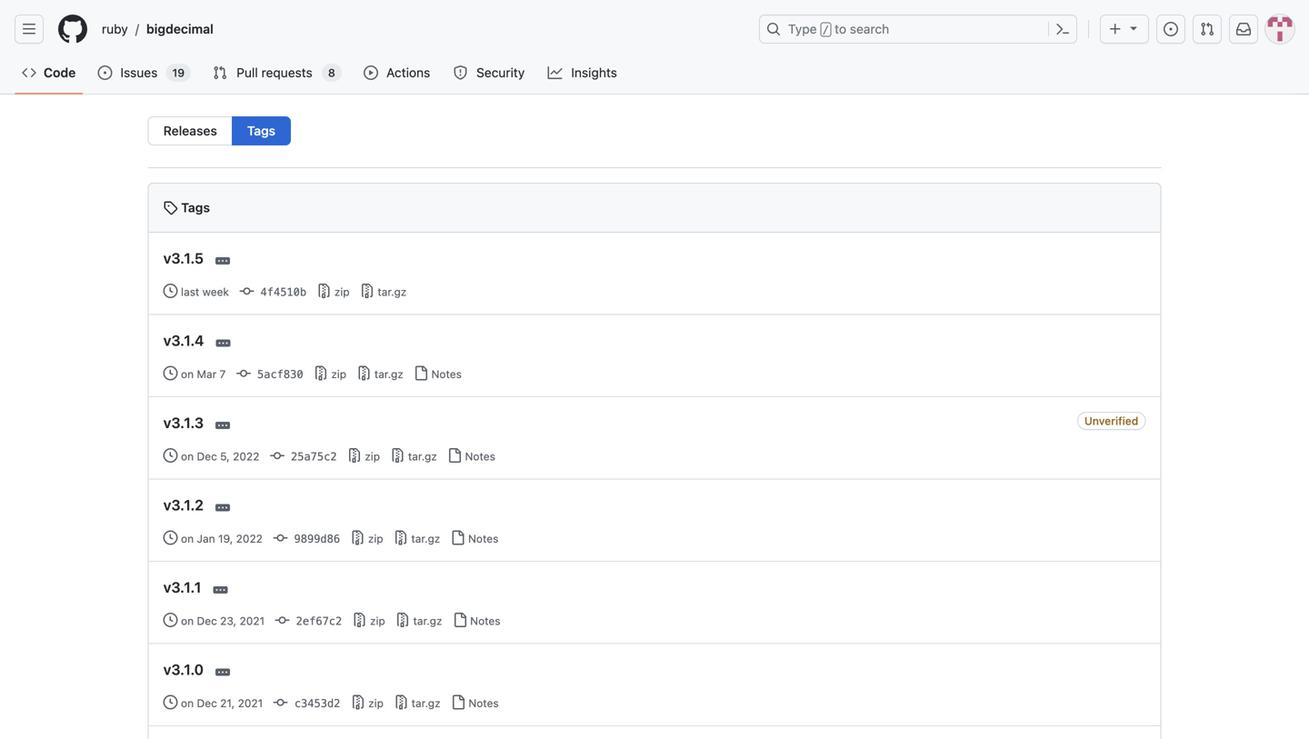 Task type: describe. For each thing, give the bounding box(es) containing it.
code
[[44, 65, 76, 80]]

git commit image for v3.1.5
[[240, 284, 254, 299]]

notes for v3.1.0
[[466, 697, 499, 710]]

ruby / bigdecimal
[[102, 21, 214, 36]]

pull requests
[[237, 65, 313, 80]]

tar.gz for v3.1.2
[[408, 533, 440, 545]]

actions link
[[356, 59, 439, 86]]

git pull request image for the topmost issue opened 'icon'
[[1201, 22, 1215, 36]]

v3.1.5 link
[[163, 250, 204, 267]]

plus image
[[1109, 22, 1123, 36]]

tar.gz link for v3.1.4
[[357, 366, 404, 381]]

tar.gz link for v3.1.0
[[394, 695, 441, 710]]

shield image
[[453, 65, 468, 80]]

clock image for v3.1.1
[[163, 613, 178, 628]]

0 horizontal spatial tags
[[178, 200, 210, 215]]

7
[[220, 368, 226, 381]]

0 vertical spatial issue opened image
[[1164, 22, 1179, 36]]

5acf830 link
[[236, 367, 303, 381]]

v3.1.3 link
[[163, 414, 204, 432]]

tar.gz for v3.1.5
[[375, 286, 407, 298]]

git pull request image for the leftmost issue opened 'icon'
[[213, 65, 227, 80]]

tar.gz link for v3.1.1
[[396, 613, 442, 628]]

/ for ruby
[[135, 21, 139, 36]]

2021 for v3.1.0
[[238, 697, 263, 710]]

git commit image for v3.1.4
[[236, 367, 251, 381]]

on mar 7
[[181, 368, 226, 381]]

on dec 23, 2021
[[181, 615, 265, 628]]

zip for v3.1.5
[[332, 286, 350, 298]]

zip link for v3.1.5
[[317, 284, 350, 298]]

notes for v3.1.2
[[465, 533, 499, 545]]

file image for v3.1.2
[[451, 531, 465, 545]]

25a75c2 link
[[270, 449, 337, 463]]

zip right 25a75c2
[[362, 450, 380, 463]]

git commit image for v3.1.1
[[275, 614, 290, 628]]

search
[[850, 21, 890, 36]]

21,
[[220, 697, 235, 710]]

pull
[[237, 65, 258, 80]]

code link
[[15, 59, 83, 86]]

v3.1.4 link
[[163, 332, 204, 349]]

releases link
[[148, 116, 233, 146]]

tar.gz link for v3.1.2
[[394, 531, 440, 545]]

notes link for v3.1.4
[[414, 366, 462, 381]]

actions
[[387, 65, 430, 80]]

2ef67c2 link
[[275, 614, 342, 628]]

2ef67c2
[[290, 615, 342, 628]]

bigdecimal link
[[139, 15, 221, 44]]

dec for v3.1.1
[[197, 615, 217, 628]]

zip for v3.1.2
[[365, 533, 383, 545]]

notes for v3.1.4
[[429, 368, 462, 381]]

insights
[[572, 65, 617, 80]]

unverified
[[1085, 415, 1139, 427]]

security
[[477, 65, 525, 80]]

mar
[[197, 368, 217, 381]]

0 horizontal spatial issue opened image
[[98, 65, 112, 80]]

file image for v3.1.0
[[451, 695, 466, 710]]

2022 for on jan 19, 2022
[[236, 533, 263, 545]]

2021 for v3.1.1
[[240, 615, 265, 628]]

triangle down image
[[1127, 20, 1142, 35]]

tags link
[[232, 116, 291, 146]]

requests
[[262, 65, 313, 80]]

zip link for v3.1.1
[[353, 613, 385, 628]]

v3.1.4
[[163, 332, 204, 349]]

command palette image
[[1056, 22, 1071, 36]]

clock image for v3.1.0
[[163, 695, 178, 710]]

last week
[[181, 286, 229, 298]]

clock image for v3.1.4
[[163, 366, 178, 381]]



Task type: locate. For each thing, give the bounding box(es) containing it.
0 horizontal spatial /
[[135, 21, 139, 36]]

zip link
[[317, 284, 350, 298], [314, 366, 347, 381], [347, 448, 380, 463], [351, 531, 383, 545], [353, 613, 385, 628], [351, 695, 384, 710]]

dec left 23,
[[197, 615, 217, 628]]

type / to search
[[789, 21, 890, 36]]

security link
[[446, 59, 534, 86]]

clock image down v3.1.0 link
[[163, 695, 178, 710]]

file image
[[414, 366, 429, 381], [448, 448, 462, 463], [451, 695, 466, 710]]

0 vertical spatial 2022
[[233, 450, 260, 463]]

zip link right 9899d86
[[351, 531, 383, 545]]

git commit image right the 5, on the bottom of the page
[[270, 449, 284, 463]]

zip for v3.1.4
[[328, 368, 347, 381]]

4 on from the top
[[181, 615, 194, 628]]

3 on from the top
[[181, 533, 194, 545]]

ruby
[[102, 21, 128, 36]]

1 vertical spatial 2022
[[236, 533, 263, 545]]

0 horizontal spatial git commit image
[[236, 367, 251, 381]]

zip link right 4f4510b
[[317, 284, 350, 298]]

issues
[[121, 65, 158, 80]]

6 clock image from the top
[[163, 695, 178, 710]]

2 on from the top
[[181, 450, 194, 463]]

1 dec from the top
[[197, 450, 217, 463]]

git commit image for v3.1.2
[[273, 531, 288, 546]]

unverified button
[[1078, 412, 1146, 430]]

git commit image right 19,
[[273, 531, 288, 546]]

1 horizontal spatial git commit image
[[273, 531, 288, 546]]

git commit image right 23,
[[275, 614, 290, 628]]

19,
[[218, 533, 233, 545]]

1 vertical spatial file image
[[448, 448, 462, 463]]

clock image down v3.1.1 link
[[163, 613, 178, 628]]

2 dec from the top
[[197, 615, 217, 628]]

2021 right 23,
[[240, 615, 265, 628]]

zip right 4f4510b
[[332, 286, 350, 298]]

git commit image
[[240, 284, 254, 299], [270, 449, 284, 463], [275, 614, 290, 628], [273, 696, 288, 710]]

1 vertical spatial issue opened image
[[98, 65, 112, 80]]

9899d86
[[288, 533, 340, 546]]

1 vertical spatial git pull request image
[[213, 65, 227, 80]]

0 vertical spatial 2021
[[240, 615, 265, 628]]

2022 right 19,
[[236, 533, 263, 545]]

play image
[[364, 65, 378, 80]]

dec left 21,
[[197, 697, 217, 710]]

ruby link
[[95, 15, 135, 44]]

releases and tags element
[[148, 116, 291, 146]]

code image
[[22, 65, 36, 80]]

dec left the 5, on the bottom of the page
[[197, 450, 217, 463]]

1 horizontal spatial tags
[[247, 123, 276, 138]]

3 dec from the top
[[197, 697, 217, 710]]

5acf830
[[251, 368, 303, 381]]

5 clock image from the top
[[163, 613, 178, 628]]

zip for v3.1.0
[[365, 697, 384, 710]]

zip link right c3453d2
[[351, 695, 384, 710]]

v3.1.1 link
[[163, 579, 201, 596]]

tags
[[247, 123, 276, 138], [178, 200, 210, 215]]

clock image left on mar 7
[[163, 366, 178, 381]]

notifications image
[[1237, 22, 1252, 36]]

notes
[[429, 368, 462, 381], [462, 450, 496, 463], [465, 533, 499, 545], [467, 615, 501, 628], [466, 697, 499, 710]]

bigdecimal
[[146, 21, 214, 36]]

on jan 19, 2022
[[181, 533, 263, 545]]

0 vertical spatial dec
[[197, 450, 217, 463]]

graph image
[[548, 65, 563, 80]]

2022
[[233, 450, 260, 463], [236, 533, 263, 545]]

5,
[[220, 450, 230, 463]]

1 clock image from the top
[[163, 284, 178, 298]]

v3.1.2
[[163, 497, 204, 514]]

on for v3.1.1
[[181, 615, 194, 628]]

tags up the "v3.1.5" link
[[178, 200, 210, 215]]

0 vertical spatial tags
[[247, 123, 276, 138]]

jan
[[197, 533, 215, 545]]

23,
[[220, 615, 237, 628]]

2022 right the 5, on the bottom of the page
[[233, 450, 260, 463]]

tar.gz link
[[360, 284, 407, 298], [357, 366, 404, 381], [391, 448, 437, 463], [394, 531, 440, 545], [396, 613, 442, 628], [394, 695, 441, 710]]

to
[[835, 21, 847, 36]]

on dec 5, 2022
[[181, 450, 260, 463]]

notes link for v3.1.1
[[453, 613, 501, 628]]

homepage image
[[58, 15, 87, 44]]

1 vertical spatial file image
[[453, 613, 467, 628]]

2022 for on dec 5, 2022
[[233, 450, 260, 463]]

zip link right 2ef67c2
[[353, 613, 385, 628]]

notes link for v3.1.2
[[451, 531, 499, 545]]

2021
[[240, 615, 265, 628], [238, 697, 263, 710]]

9899d86 link
[[273, 531, 340, 546]]

git commit image right week
[[240, 284, 254, 299]]

releases
[[163, 123, 217, 138]]

clock image for v3.1.5
[[163, 284, 178, 298]]

notes link for v3.1.0
[[451, 695, 499, 710]]

4 clock image from the top
[[163, 531, 178, 545]]

on left mar
[[181, 368, 194, 381]]

tag image
[[163, 201, 178, 215]]

tar.gz for v3.1.1
[[410, 615, 442, 628]]

2021 right 21,
[[238, 697, 263, 710]]

tags down pull requests
[[247, 123, 276, 138]]

8
[[328, 66, 335, 79]]

3 clock image from the top
[[163, 448, 178, 463]]

4f4510b
[[254, 286, 307, 299]]

5 on from the top
[[181, 697, 194, 710]]

/ for type
[[823, 24, 829, 36]]

on dec 21, 2021
[[181, 697, 263, 710]]

file image for v3.1.1
[[453, 613, 467, 628]]

zip right 9899d86
[[365, 533, 383, 545]]

zip link right 25a75c2
[[347, 448, 380, 463]]

on for v3.1.0
[[181, 697, 194, 710]]

c3453d2
[[288, 698, 341, 710]]

dec for v3.1.0
[[197, 697, 217, 710]]

25a75c2
[[284, 451, 337, 463]]

zip link for v3.1.0
[[351, 695, 384, 710]]

on
[[181, 368, 194, 381], [181, 450, 194, 463], [181, 533, 194, 545], [181, 615, 194, 628], [181, 697, 194, 710]]

c3453d2 link
[[273, 696, 341, 710]]

zip link for v3.1.4
[[314, 366, 347, 381]]

4f4510b link
[[240, 284, 307, 299]]

file image for v3.1.4
[[414, 366, 429, 381]]

type
[[789, 21, 817, 36]]

insights link
[[541, 59, 626, 86]]

zip link right 5acf830 in the left of the page
[[314, 366, 347, 381]]

zip link for v3.1.2
[[351, 531, 383, 545]]

file zip image
[[317, 284, 332, 298], [391, 448, 405, 463], [351, 531, 365, 545], [394, 531, 408, 545]]

clock image for v3.1.2
[[163, 531, 178, 545]]

0 horizontal spatial git pull request image
[[213, 65, 227, 80]]

git pull request image left notifications icon on the top
[[1201, 22, 1215, 36]]

v3.1.1
[[163, 579, 201, 596]]

1 vertical spatial 2021
[[238, 697, 263, 710]]

dec
[[197, 450, 217, 463], [197, 615, 217, 628], [197, 697, 217, 710]]

on left jan
[[181, 533, 194, 545]]

/ inside ruby / bigdecimal
[[135, 21, 139, 36]]

tar.gz link for v3.1.5
[[360, 284, 407, 298]]

tar.gz for v3.1.0
[[409, 697, 441, 710]]

on for v3.1.4
[[181, 368, 194, 381]]

last
[[181, 286, 199, 298]]

2 clock image from the top
[[163, 366, 178, 381]]

/ right ruby
[[135, 21, 139, 36]]

clock image
[[163, 284, 178, 298], [163, 366, 178, 381], [163, 448, 178, 463], [163, 531, 178, 545], [163, 613, 178, 628], [163, 695, 178, 710]]

1 horizontal spatial issue opened image
[[1164, 22, 1179, 36]]

git commit image for v3.1.0
[[273, 696, 288, 710]]

issue opened image
[[1164, 22, 1179, 36], [98, 65, 112, 80]]

v3.1.0 link
[[163, 661, 204, 679]]

on down v3.1.0 link
[[181, 697, 194, 710]]

zip right 5acf830 in the left of the page
[[328, 368, 347, 381]]

/ left to
[[823, 24, 829, 36]]

git pull request image left pull
[[213, 65, 227, 80]]

clock image down "v3.1.3" link
[[163, 448, 178, 463]]

on for v3.1.2
[[181, 533, 194, 545]]

clock image down v3.1.2
[[163, 531, 178, 545]]

git commit image right 7
[[236, 367, 251, 381]]

1 vertical spatial git commit image
[[273, 531, 288, 546]]

v3.1.2 link
[[163, 497, 204, 514]]

on down "v3.1.3" link
[[181, 450, 194, 463]]

1 horizontal spatial git pull request image
[[1201, 22, 1215, 36]]

0 vertical spatial file image
[[414, 366, 429, 381]]

1 on from the top
[[181, 368, 194, 381]]

/ inside 'type / to search'
[[823, 24, 829, 36]]

0 vertical spatial git pull request image
[[1201, 22, 1215, 36]]

v3.1.5
[[163, 250, 204, 267]]

0 vertical spatial git commit image
[[236, 367, 251, 381]]

1 vertical spatial dec
[[197, 615, 217, 628]]

issue opened image left issues
[[98, 65, 112, 80]]

clock image left last at the left top
[[163, 284, 178, 298]]

git pull request image
[[1201, 22, 1215, 36], [213, 65, 227, 80]]

git commit image
[[236, 367, 251, 381], [273, 531, 288, 546]]

v3.1.3
[[163, 414, 204, 432]]

2 vertical spatial file image
[[451, 695, 466, 710]]

1 vertical spatial tags
[[178, 200, 210, 215]]

/
[[135, 21, 139, 36], [823, 24, 829, 36]]

list containing ruby / bigdecimal
[[95, 15, 749, 44]]

on down v3.1.1 link
[[181, 615, 194, 628]]

zip
[[332, 286, 350, 298], [328, 368, 347, 381], [362, 450, 380, 463], [365, 533, 383, 545], [367, 615, 385, 628], [365, 697, 384, 710]]

notes for v3.1.1
[[467, 615, 501, 628]]

tar.gz for v3.1.4
[[372, 368, 404, 381]]

file image
[[451, 531, 465, 545], [453, 613, 467, 628]]

19
[[172, 66, 185, 79]]

zip right c3453d2
[[365, 697, 384, 710]]

list
[[95, 15, 749, 44]]

week
[[203, 286, 229, 298]]

git commit image right 21,
[[273, 696, 288, 710]]

issue opened image right triangle down image
[[1164, 22, 1179, 36]]

v3.1.0
[[163, 661, 204, 679]]

1 horizontal spatial /
[[823, 24, 829, 36]]

tar.gz
[[375, 286, 407, 298], [372, 368, 404, 381], [405, 450, 437, 463], [408, 533, 440, 545], [410, 615, 442, 628], [409, 697, 441, 710]]

notes link
[[414, 366, 462, 381], [448, 448, 496, 463], [451, 531, 499, 545], [453, 613, 501, 628], [451, 695, 499, 710]]

zip right 2ef67c2
[[367, 615, 385, 628]]

zip for v3.1.1
[[367, 615, 385, 628]]

2 vertical spatial dec
[[197, 697, 217, 710]]

file zip image
[[360, 284, 375, 298], [314, 366, 328, 381], [357, 366, 372, 381], [347, 448, 362, 463], [353, 613, 367, 628], [396, 613, 410, 628], [351, 695, 365, 710], [394, 695, 409, 710]]

0 vertical spatial file image
[[451, 531, 465, 545]]



Task type: vqa. For each thing, say whether or not it's contained in the screenshot.


